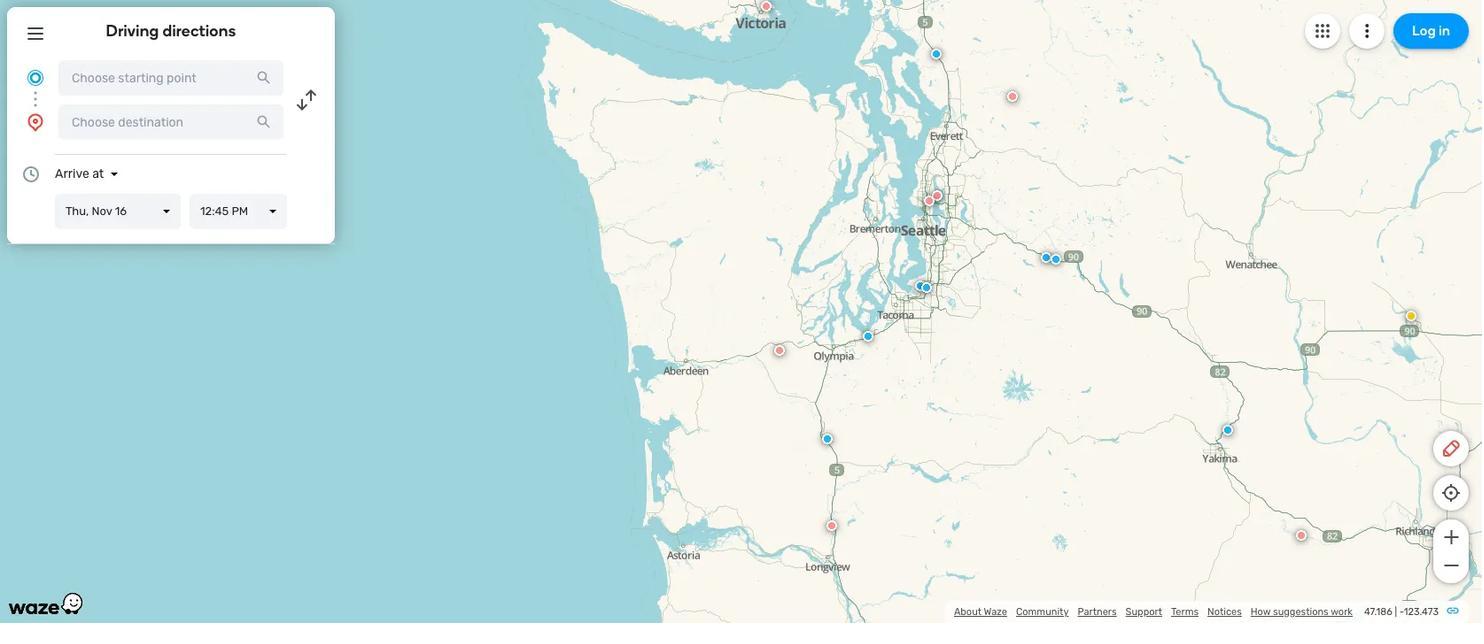 Task type: vqa. For each thing, say whether or not it's contained in the screenshot.
12:45 PM 'list box'
yes



Task type: describe. For each thing, give the bounding box(es) containing it.
Choose destination text field
[[58, 105, 284, 140]]

12:45
[[200, 205, 229, 218]]

47.186 | -123.473
[[1365, 607, 1439, 619]]

about waze community partners support terms notices how suggestions work
[[954, 607, 1353, 619]]

directions
[[163, 21, 236, 41]]

47.186
[[1365, 607, 1393, 619]]

0 vertical spatial police image
[[915, 281, 926, 292]]

clock image
[[20, 164, 42, 185]]

2 horizontal spatial road closed image
[[1297, 531, 1307, 542]]

pencil image
[[1441, 439, 1462, 460]]

waze
[[984, 607, 1008, 619]]

0 vertical spatial road closed image
[[931, 190, 942, 200]]

current location image
[[25, 67, 46, 89]]

1 vertical spatial road closed image
[[775, 346, 785, 356]]

terms link
[[1172, 607, 1199, 619]]

location image
[[25, 112, 46, 133]]

arrive at
[[55, 167, 104, 182]]

work
[[1331, 607, 1353, 619]]

thu,
[[66, 205, 89, 218]]

1 vertical spatial police image
[[863, 331, 874, 342]]

thu, nov 16
[[66, 205, 127, 218]]

terms
[[1172, 607, 1199, 619]]

arrive
[[55, 167, 89, 182]]

zoom in image
[[1441, 527, 1463, 549]]

16
[[115, 205, 127, 218]]

thu, nov 16 list box
[[55, 194, 181, 230]]

notices link
[[1208, 607, 1242, 619]]

driving
[[106, 21, 159, 41]]

Choose starting point text field
[[58, 60, 284, 96]]



Task type: locate. For each thing, give the bounding box(es) containing it.
0 horizontal spatial police image
[[863, 331, 874, 342]]

12:45 pm
[[200, 205, 248, 218]]

community
[[1016, 607, 1069, 619]]

nov
[[92, 205, 112, 218]]

police image
[[925, 26, 936, 36], [1041, 253, 1052, 263], [1051, 254, 1062, 265], [922, 283, 932, 293], [822, 434, 833, 445]]

1 horizontal spatial police image
[[915, 281, 926, 292]]

partners
[[1078, 607, 1117, 619]]

2 horizontal spatial police image
[[1223, 425, 1234, 436]]

1 horizontal spatial road closed image
[[931, 190, 942, 200]]

link image
[[1446, 604, 1461, 619]]

how suggestions work link
[[1251, 607, 1353, 619]]

pm
[[232, 205, 248, 218]]

how
[[1251, 607, 1271, 619]]

2 vertical spatial road closed image
[[1297, 531, 1307, 542]]

partners link
[[1078, 607, 1117, 619]]

support link
[[1126, 607, 1163, 619]]

12:45 pm list box
[[190, 194, 287, 230]]

|
[[1395, 607, 1398, 619]]

driving directions
[[106, 21, 236, 41]]

zoom out image
[[1441, 556, 1463, 577]]

suggestions
[[1274, 607, 1329, 619]]

police image
[[915, 281, 926, 292], [863, 331, 874, 342], [1223, 425, 1234, 436]]

0 horizontal spatial road closed image
[[775, 346, 785, 356]]

about waze link
[[954, 607, 1008, 619]]

at
[[92, 167, 104, 182]]

-
[[1400, 607, 1404, 619]]

community link
[[1016, 607, 1069, 619]]

hazard image
[[1406, 311, 1417, 322]]

support
[[1126, 607, 1163, 619]]

notices
[[1208, 607, 1242, 619]]

about
[[954, 607, 982, 619]]

road closed image
[[931, 190, 942, 200], [775, 346, 785, 356], [1297, 531, 1307, 542]]

2 vertical spatial police image
[[1223, 425, 1234, 436]]

123.473
[[1404, 607, 1439, 619]]

road closed image
[[761, 1, 772, 12], [1008, 91, 1018, 102], [924, 196, 935, 206], [827, 521, 838, 532]]



